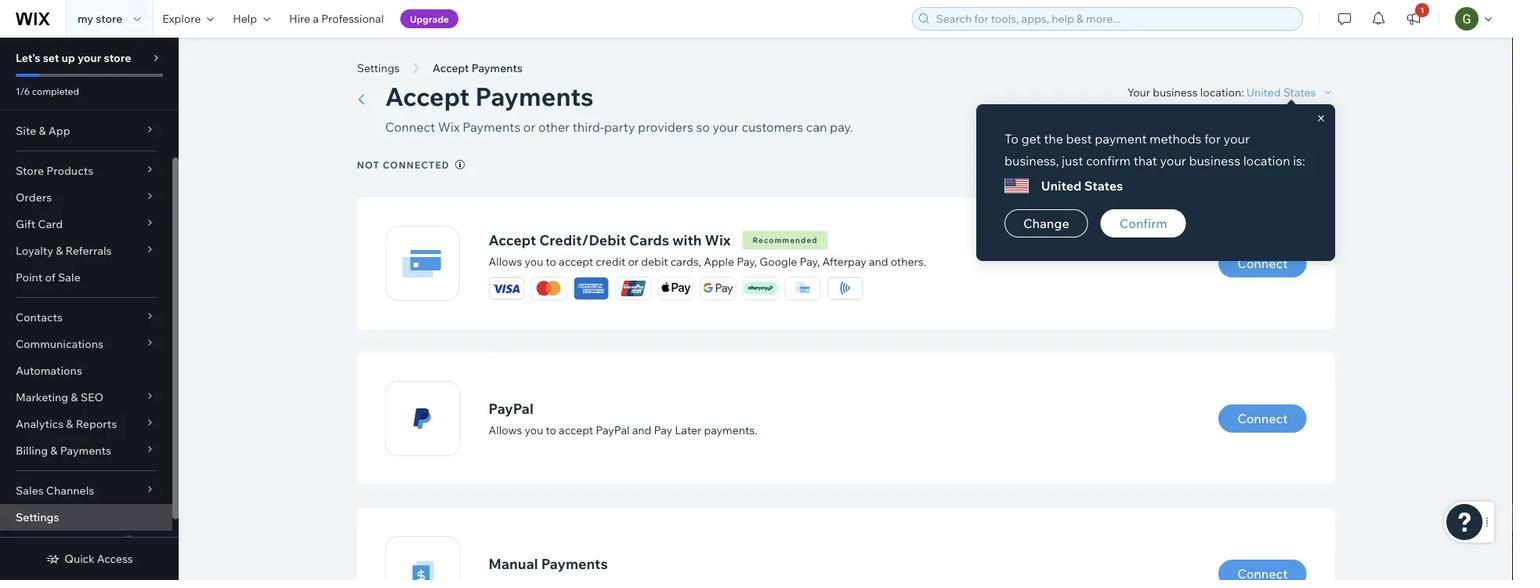 Task type: vqa. For each thing, say whether or not it's contained in the screenshot.
the right Invoices
no



Task type: locate. For each thing, give the bounding box(es) containing it.
accept payments connect wix payments or other third-party providers so your customers can pay.
[[385, 80, 854, 135]]

business
[[1153, 85, 1198, 99], [1190, 153, 1241, 169]]

payments for accept payments
[[472, 61, 523, 75]]

& for billing
[[50, 444, 58, 457]]

2 accept from the top
[[559, 423, 593, 437]]

marketing & seo button
[[0, 384, 172, 411]]

wix point of sale image
[[792, 277, 814, 299]]

business right your
[[1153, 85, 1198, 99]]

& right 'site'
[[39, 124, 46, 138]]

quick access button
[[46, 552, 133, 566]]

states
[[1284, 85, 1317, 99], [1085, 178, 1124, 194]]

& right billing
[[50, 444, 58, 457]]

and left others.
[[869, 255, 889, 268]]

help
[[233, 12, 257, 25]]

accept
[[559, 255, 593, 268], [559, 423, 593, 437]]

confirm
[[1087, 153, 1131, 169]]

0 horizontal spatial states
[[1085, 178, 1124, 194]]

my
[[78, 12, 93, 25]]

settings inside sidebar element
[[16, 510, 59, 524]]

0 vertical spatial and
[[869, 255, 889, 268]]

wix up "apple"
[[705, 231, 731, 249]]

1 allows from the top
[[489, 255, 522, 268]]

1 to from the top
[[546, 255, 557, 268]]

1 horizontal spatial united
[[1247, 85, 1281, 99]]

google pay image
[[701, 277, 736, 299]]

2 vertical spatial accept
[[489, 231, 536, 249]]

0 horizontal spatial settings
[[16, 510, 59, 524]]

1 vertical spatial connect button
[[1219, 405, 1307, 433]]

0 vertical spatial settings
[[357, 61, 400, 75]]

contacts
[[16, 310, 63, 324]]

1 vertical spatial store
[[104, 51, 131, 65]]

1 horizontal spatial and
[[869, 255, 889, 268]]

1 vertical spatial accept
[[559, 423, 593, 437]]

business inside to get the best payment methods for your business, just confirm that your business location is:
[[1190, 153, 1241, 169]]

0 vertical spatial paypal
[[489, 400, 534, 417]]

my store
[[78, 12, 123, 25]]

1 vertical spatial you
[[525, 423, 544, 437]]

1 vertical spatial united
[[1042, 178, 1082, 194]]

and left later
[[632, 423, 652, 437]]

1 horizontal spatial states
[[1284, 85, 1317, 99]]

& inside dropdown button
[[66, 417, 73, 431]]

wix
[[438, 119, 460, 135], [705, 231, 731, 249]]

your down methods
[[1161, 153, 1187, 169]]

states down confirm
[[1085, 178, 1124, 194]]

afterpay
[[823, 255, 867, 268]]

help button
[[224, 0, 280, 38]]

debit
[[641, 255, 668, 268]]

explore
[[162, 12, 201, 25]]

1 horizontal spatial wix
[[705, 231, 731, 249]]

, left afterpay
[[818, 255, 820, 268]]

loyalty & referrals button
[[0, 238, 172, 264]]

accept credit/debit cards with wix
[[489, 231, 731, 249]]

1 vertical spatial wix
[[705, 231, 731, 249]]

party
[[604, 119, 635, 135]]

store down the my store
[[104, 51, 131, 65]]

or left other on the left of page
[[524, 119, 536, 135]]

pay
[[737, 255, 755, 268], [800, 255, 818, 268], [654, 423, 673, 437]]

providers
[[638, 119, 694, 135]]

loyalty
[[16, 244, 53, 258]]

reports
[[76, 417, 117, 431]]

gift card
[[16, 217, 63, 231]]

chinaunionpay image
[[617, 277, 651, 299]]

settings down sales on the left of page
[[16, 510, 59, 524]]

2 connect button from the top
[[1219, 405, 1307, 433]]

, left 'google' on the right
[[755, 255, 757, 268]]

accept up visa image
[[489, 231, 536, 249]]

0 vertical spatial united
[[1247, 85, 1281, 99]]

or inside accept payments connect wix payments or other third-party providers so your customers can pay.
[[524, 119, 536, 135]]

& left seo
[[71, 390, 78, 404]]

hire a professional
[[289, 12, 384, 25]]

1 vertical spatial states
[[1085, 178, 1124, 194]]

let's set up your store
[[16, 51, 131, 65]]

united states inside button
[[1247, 85, 1317, 99]]

1 vertical spatial connect
[[1238, 256, 1288, 271]]

0 vertical spatial allows
[[489, 255, 522, 268]]

allows
[[489, 255, 522, 268], [489, 423, 522, 437]]

united
[[1247, 85, 1281, 99], [1042, 178, 1082, 194]]

orders button
[[0, 184, 172, 211]]

upgrade button
[[401, 9, 459, 28]]

& left reports
[[66, 417, 73, 431]]

store right my
[[96, 12, 123, 25]]

professional
[[321, 12, 384, 25]]

settings
[[357, 61, 400, 75], [16, 510, 59, 524]]

automations link
[[0, 357, 172, 384]]

1 vertical spatial united states
[[1042, 178, 1124, 194]]

0 horizontal spatial and
[[632, 423, 652, 437]]

0 vertical spatial connect
[[385, 119, 435, 135]]

settings inside button
[[357, 61, 400, 75]]

wix up connected
[[438, 119, 460, 135]]

1 vertical spatial allows
[[489, 423, 522, 437]]

0 horizontal spatial or
[[524, 119, 536, 135]]

& for loyalty
[[56, 244, 63, 258]]

pay up wix point of sale image
[[800, 255, 818, 268]]

accept
[[433, 61, 469, 75], [385, 80, 470, 112], [489, 231, 536, 249]]

0 vertical spatial connect button
[[1219, 249, 1307, 278]]

0 vertical spatial business
[[1153, 85, 1198, 99]]

pay right "apple"
[[737, 255, 755, 268]]

settings for settings link at the bottom
[[16, 510, 59, 524]]

referrals
[[65, 244, 112, 258]]

or left debit
[[628, 255, 639, 268]]

site & app button
[[0, 118, 172, 144]]

1 horizontal spatial ,
[[818, 255, 820, 268]]

0 vertical spatial wix
[[438, 119, 460, 135]]

0 vertical spatial to
[[546, 255, 557, 268]]

card
[[38, 217, 63, 231]]

2 to from the top
[[546, 423, 557, 437]]

1 vertical spatial to
[[546, 423, 557, 437]]

marketing & seo
[[16, 390, 104, 404]]

store products button
[[0, 158, 172, 184]]

2 you from the top
[[525, 423, 544, 437]]

that
[[1134, 153, 1158, 169]]

2 vertical spatial connect
[[1238, 411, 1288, 426]]

united down just
[[1042, 178, 1082, 194]]

connected
[[383, 159, 450, 171]]

0 vertical spatial accept
[[433, 61, 469, 75]]

0 horizontal spatial pay
[[654, 423, 673, 437]]

1 vertical spatial business
[[1190, 153, 1241, 169]]

your right the up
[[78, 51, 101, 65]]

accept inside accept payments connect wix payments or other third-party providers so your customers can pay.
[[385, 80, 470, 112]]

access
[[97, 552, 133, 566]]

methods
[[1150, 131, 1202, 147]]

allows you to accept credit or debit cards, apple pay , google pay , afterpay and others.
[[489, 255, 927, 268]]

1 vertical spatial settings
[[16, 510, 59, 524]]

and
[[869, 255, 889, 268], [632, 423, 652, 437]]

accept inside button
[[433, 61, 469, 75]]

2 , from the left
[[818, 255, 820, 268]]

united right location:
[[1247, 85, 1281, 99]]

united states right location:
[[1247, 85, 1317, 99]]

1 vertical spatial accept
[[385, 80, 470, 112]]

or
[[524, 119, 536, 135], [628, 255, 639, 268]]

2 horizontal spatial pay
[[800, 255, 818, 268]]

change button
[[1005, 209, 1089, 238]]

home link
[[0, 91, 172, 118]]

sales channels
[[16, 484, 94, 497]]

connect button
[[1219, 249, 1307, 278], [1219, 405, 1307, 433]]

1 vertical spatial and
[[632, 423, 652, 437]]

communications
[[16, 337, 104, 351]]

automations
[[16, 364, 82, 377]]

united states down just
[[1042, 178, 1124, 194]]

settings down professional
[[357, 61, 400, 75]]

payments inside accept payments button
[[472, 61, 523, 75]]

connect button for allows you to accept paypal and pay later payments.
[[1219, 405, 1307, 433]]

1 connect button from the top
[[1219, 249, 1307, 278]]

0 vertical spatial you
[[525, 255, 544, 268]]

0 horizontal spatial wix
[[438, 119, 460, 135]]

your right so
[[713, 119, 739, 135]]

to inside paypal allows you to accept paypal and pay later payments.
[[546, 423, 557, 437]]

credit/debit
[[540, 231, 626, 249]]

1 vertical spatial or
[[628, 255, 639, 268]]

0 horizontal spatial ,
[[755, 255, 757, 268]]

1 vertical spatial paypal
[[596, 423, 630, 437]]

accept down upgrade
[[433, 61, 469, 75]]

connect inside accept payments connect wix payments or other third-party providers so your customers can pay.
[[385, 119, 435, 135]]

analytics & reports button
[[0, 411, 172, 437]]

& right loyalty
[[56, 244, 63, 258]]

pay left later
[[654, 423, 673, 437]]

you
[[525, 255, 544, 268], [525, 423, 544, 437]]

0 vertical spatial united states
[[1247, 85, 1317, 99]]

1 horizontal spatial united states
[[1247, 85, 1317, 99]]

accept down settings button
[[385, 80, 470, 112]]

site & app
[[16, 124, 70, 138]]

0 vertical spatial states
[[1284, 85, 1317, 99]]

business down for
[[1190, 153, 1241, 169]]

states inside button
[[1284, 85, 1317, 99]]

1 horizontal spatial or
[[628, 255, 639, 268]]

mastercard image
[[532, 277, 566, 299]]

0 vertical spatial accept
[[559, 255, 593, 268]]

customers
[[742, 119, 804, 135]]

1 horizontal spatial settings
[[357, 61, 400, 75]]

2 allows from the top
[[489, 423, 522, 437]]

app
[[48, 124, 70, 138]]

0 vertical spatial or
[[524, 119, 536, 135]]

states up is:
[[1284, 85, 1317, 99]]



Task type: describe. For each thing, give the bounding box(es) containing it.
loyalty & referrals
[[16, 244, 112, 258]]

accept for accept payments
[[433, 61, 469, 75]]

payments for manual payments
[[542, 555, 608, 572]]

0 horizontal spatial united
[[1042, 178, 1082, 194]]

payment
[[1095, 131, 1147, 147]]

with
[[673, 231, 702, 249]]

not connected
[[357, 159, 450, 171]]

get
[[1022, 131, 1042, 147]]

to
[[1005, 131, 1019, 147]]

not
[[357, 159, 380, 171]]

pay.
[[830, 119, 854, 135]]

sale
[[58, 270, 81, 284]]

point
[[16, 270, 43, 284]]

location:
[[1201, 85, 1245, 99]]

billing & payments
[[16, 444, 111, 457]]

completed
[[32, 85, 79, 97]]

set
[[43, 51, 59, 65]]

cards
[[630, 231, 670, 249]]

later
[[675, 423, 702, 437]]

gift card button
[[0, 211, 172, 238]]

let's
[[16, 51, 40, 65]]

a
[[313, 12, 319, 25]]

connect button for allows you to accept credit or debit cards,
[[1219, 249, 1307, 278]]

point of sale
[[16, 270, 81, 284]]

quick access
[[65, 552, 133, 566]]

accept payments button
[[425, 56, 531, 80]]

1/6 completed
[[16, 85, 79, 97]]

seo
[[81, 390, 104, 404]]

store inside sidebar element
[[104, 51, 131, 65]]

1
[[1421, 5, 1425, 15]]

so
[[697, 119, 710, 135]]

apple pay image
[[659, 277, 693, 299]]

Search for tools, apps, help & more... field
[[932, 8, 1298, 30]]

payments.
[[704, 423, 758, 437]]

store products
[[16, 164, 93, 178]]

store
[[16, 164, 44, 178]]

0 vertical spatial store
[[96, 12, 123, 25]]

confirm
[[1120, 216, 1168, 231]]

allows inside paypal allows you to accept paypal and pay later payments.
[[489, 423, 522, 437]]

analytics & reports
[[16, 417, 117, 431]]

point of sale link
[[0, 264, 172, 291]]

google
[[760, 255, 798, 268]]

visa image
[[490, 277, 524, 299]]

apple
[[704, 255, 735, 268]]

1 you from the top
[[525, 255, 544, 268]]

billing & payments button
[[0, 437, 172, 464]]

manual
[[489, 555, 538, 572]]

settings link
[[0, 504, 172, 531]]

your inside sidebar element
[[78, 51, 101, 65]]

accept payments
[[433, 61, 523, 75]]

home
[[16, 97, 47, 111]]

tap to pay on mobile image
[[828, 277, 863, 299]]

business,
[[1005, 153, 1060, 169]]

& for analytics
[[66, 417, 73, 431]]

sidebar element
[[0, 38, 179, 580]]

hire a professional link
[[280, 0, 393, 38]]

1 horizontal spatial pay
[[737, 255, 755, 268]]

just
[[1062, 153, 1084, 169]]

payments inside billing & payments dropdown button
[[60, 444, 111, 457]]

1 accept from the top
[[559, 255, 593, 268]]

third-
[[573, 119, 604, 135]]

payments for accept payments connect wix payments or other third-party providers so your customers can pay.
[[476, 80, 594, 112]]

hire
[[289, 12, 311, 25]]

sales
[[16, 484, 44, 497]]

1 button
[[1397, 0, 1432, 38]]

location
[[1244, 153, 1291, 169]]

your business location:
[[1128, 85, 1247, 99]]

sales channels button
[[0, 477, 172, 504]]

analytics
[[16, 417, 64, 431]]

0 horizontal spatial paypal
[[489, 400, 534, 417]]

connect for allows you to accept credit or debit cards,
[[1238, 256, 1288, 271]]

accept for accept payments connect wix payments or other third-party providers so your customers can pay.
[[385, 80, 470, 112]]

marketing
[[16, 390, 68, 404]]

afterpay image
[[744, 282, 778, 294]]

and inside paypal allows you to accept paypal and pay later payments.
[[632, 423, 652, 437]]

& for marketing
[[71, 390, 78, 404]]

accept for accept credit/debit cards with wix
[[489, 231, 536, 249]]

pay inside paypal allows you to accept paypal and pay later payments.
[[654, 423, 673, 437]]

the
[[1044, 131, 1064, 147]]

wix inside accept payments connect wix payments or other third-party providers so your customers can pay.
[[438, 119, 460, 135]]

paypal allows you to accept paypal and pay later payments.
[[489, 400, 758, 437]]

united states button
[[1247, 85, 1335, 99]]

manual payments
[[489, 555, 608, 572]]

& for site
[[39, 124, 46, 138]]

can
[[807, 119, 827, 135]]

communications button
[[0, 331, 172, 357]]

or for payments
[[524, 119, 536, 135]]

to get the best payment methods for your business, just confirm that your business location is:
[[1005, 131, 1306, 169]]

united inside button
[[1247, 85, 1281, 99]]

site
[[16, 124, 36, 138]]

your inside accept payments connect wix payments or other third-party providers so your customers can pay.
[[713, 119, 739, 135]]

cards,
[[671, 255, 702, 268]]

accept inside paypal allows you to accept paypal and pay later payments.
[[559, 423, 593, 437]]

products
[[46, 164, 93, 178]]

you inside paypal allows you to accept paypal and pay later payments.
[[525, 423, 544, 437]]

connect for allows you to accept paypal and pay later payments.
[[1238, 411, 1288, 426]]

your right for
[[1224, 131, 1250, 147]]

credit
[[596, 255, 626, 268]]

change
[[1024, 216, 1070, 231]]

is:
[[1294, 153, 1306, 169]]

amex image
[[574, 277, 609, 299]]

0 horizontal spatial united states
[[1042, 178, 1124, 194]]

1/6
[[16, 85, 30, 97]]

settings for settings button
[[357, 61, 400, 75]]

1 , from the left
[[755, 255, 757, 268]]

other
[[539, 119, 570, 135]]

or for you
[[628, 255, 639, 268]]

1 horizontal spatial paypal
[[596, 423, 630, 437]]

billing
[[16, 444, 48, 457]]

others.
[[891, 255, 927, 268]]

quick
[[65, 552, 95, 566]]

confirm button
[[1101, 209, 1187, 238]]

settings button
[[349, 56, 408, 80]]



